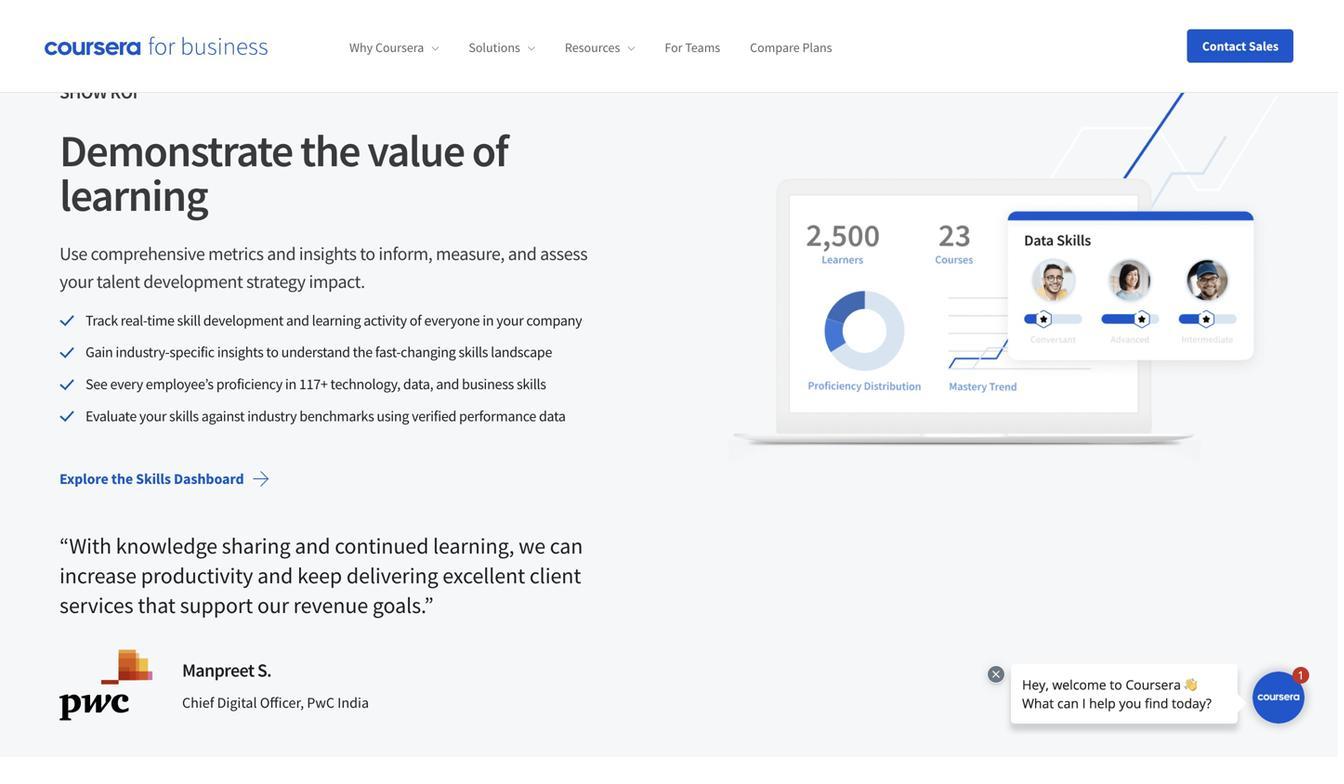Task type: vqa. For each thing, say whether or not it's contained in the screenshot.
middle skills
yes



Task type: locate. For each thing, give the bounding box(es) containing it.
india
[[338, 694, 369, 712]]

compare
[[750, 39, 800, 56]]

resources
[[565, 39, 620, 56]]

contact sales
[[1203, 38, 1279, 54]]

coursera for business image
[[45, 37, 268, 55]]

strategy
[[246, 270, 306, 293]]

the left fast-
[[353, 343, 373, 362]]

sales
[[1249, 38, 1279, 54]]

insights
[[299, 242, 357, 265], [217, 343, 264, 362]]

compare plans
[[750, 39, 833, 56]]

support
[[180, 592, 253, 620]]

insights inside use comprehensive metrics and insights to inform, measure, and assess your talent development strategy impact.
[[299, 242, 357, 265]]

why coursera
[[350, 39, 424, 56]]

to left "inform,"
[[360, 242, 375, 265]]

gain
[[86, 343, 113, 362]]

1 horizontal spatial skills
[[459, 343, 488, 362]]

contact
[[1203, 38, 1247, 54]]

business
[[462, 375, 514, 394]]

comprehensive
[[91, 242, 205, 265]]

0 vertical spatial insights
[[299, 242, 357, 265]]

for teams link
[[665, 39, 721, 56]]

client
[[530, 562, 581, 590]]

evaluate your skills against industry benchmarks using verified performance data
[[86, 407, 566, 426]]

and up the keep
[[295, 532, 331, 560]]

explore the skills dashboard link
[[45, 457, 285, 501]]

gain industry-specific insights to understand the fast-changing skills landscape
[[86, 343, 552, 362]]

to
[[360, 242, 375, 265], [266, 343, 279, 362]]

to up proficiency in the left of the page
[[266, 343, 279, 362]]

teams
[[686, 39, 721, 56]]

2 vertical spatial the
[[111, 470, 133, 488]]

inform,
[[379, 242, 433, 265]]

in right everyone
[[483, 311, 494, 330]]

1 horizontal spatial in
[[483, 311, 494, 330]]

0 horizontal spatial your
[[60, 270, 93, 293]]

skills
[[136, 470, 171, 488]]

0 vertical spatial the
[[300, 123, 360, 178]]

0 horizontal spatial learning
[[60, 167, 208, 223]]

see
[[86, 375, 107, 394]]

data,
[[403, 375, 434, 394]]

the for dashboard
[[111, 470, 133, 488]]

the for of
[[300, 123, 360, 178]]

pwc logo image
[[60, 650, 152, 721]]

of right value
[[472, 123, 508, 178]]

1 horizontal spatial to
[[360, 242, 375, 265]]

your down use
[[60, 270, 93, 293]]

1 horizontal spatial of
[[472, 123, 508, 178]]

insights up proficiency in the left of the page
[[217, 343, 264, 362]]

0 vertical spatial of
[[472, 123, 508, 178]]

solutions
[[469, 39, 521, 56]]

the left value
[[300, 123, 360, 178]]

specific
[[170, 343, 215, 362]]

and
[[267, 242, 296, 265], [508, 242, 537, 265], [286, 311, 309, 330], [436, 375, 459, 394], [295, 532, 331, 560], [258, 562, 293, 590]]

1 horizontal spatial your
[[139, 407, 167, 426]]

0 horizontal spatial in
[[285, 375, 297, 394]]

learning,
[[433, 532, 515, 560]]

2 vertical spatial skills
[[169, 407, 199, 426]]

the inside demonstrate the value of learning
[[300, 123, 360, 178]]

development down the strategy
[[203, 311, 284, 330]]

and up understand
[[286, 311, 309, 330]]

development up skill
[[143, 270, 243, 293]]

show roi
[[60, 80, 137, 103]]

1 horizontal spatial learning
[[312, 311, 361, 330]]

0 horizontal spatial skills
[[169, 407, 199, 426]]

evaluate
[[86, 407, 137, 426]]

2 horizontal spatial skills
[[517, 375, 546, 394]]

company
[[527, 311, 582, 330]]

digital
[[217, 694, 257, 712]]

our
[[257, 592, 289, 620]]

goals.
[[373, 592, 424, 620]]

1 vertical spatial of
[[410, 311, 422, 330]]

landscape
[[491, 343, 552, 362]]

0 vertical spatial learning
[[60, 167, 208, 223]]

demonstrate
[[60, 123, 293, 178]]

impact.
[[309, 270, 365, 293]]

understand
[[281, 343, 350, 362]]

learning up comprehensive at the left top of page
[[60, 167, 208, 223]]

0 vertical spatial development
[[143, 270, 243, 293]]

manpreet s.
[[182, 659, 272, 682]]

use comprehensive metrics and insights to inform, measure, and assess your talent development strategy impact.
[[60, 242, 588, 293]]

talent
[[97, 270, 140, 293]]

the left skills
[[111, 470, 133, 488]]

for
[[665, 39, 683, 56]]

1 vertical spatial insights
[[217, 343, 264, 362]]

and up the strategy
[[267, 242, 296, 265]]

your down every
[[139, 407, 167, 426]]

0 vertical spatial to
[[360, 242, 375, 265]]

development
[[143, 270, 243, 293], [203, 311, 284, 330]]

0 vertical spatial skills
[[459, 343, 488, 362]]

in
[[483, 311, 494, 330], [285, 375, 297, 394]]

coursera
[[376, 39, 424, 56]]

with
[[69, 532, 112, 560]]

of
[[472, 123, 508, 178], [410, 311, 422, 330]]

2 vertical spatial your
[[139, 407, 167, 426]]

the
[[300, 123, 360, 178], [353, 343, 373, 362], [111, 470, 133, 488]]

insights up "impact." on the top left of page
[[299, 242, 357, 265]]

your up landscape
[[497, 311, 524, 330]]

explore
[[60, 470, 108, 488]]

skills down landscape
[[517, 375, 546, 394]]

learning
[[60, 167, 208, 223], [312, 311, 361, 330]]

learning up gain industry-specific insights to understand the fast-changing skills landscape
[[312, 311, 361, 330]]

show
[[60, 80, 107, 103]]

industry-
[[116, 343, 170, 362]]

every
[[110, 375, 143, 394]]

fast-
[[375, 343, 401, 362]]

demonstrate the value of learning
[[60, 123, 508, 223]]

value
[[367, 123, 465, 178]]

learning inside demonstrate the value of learning
[[60, 167, 208, 223]]

1 horizontal spatial insights
[[299, 242, 357, 265]]

skills up the business
[[459, 343, 488, 362]]

to inside use comprehensive metrics and insights to inform, measure, and assess your talent development strategy impact.
[[360, 242, 375, 265]]

skills down 'employee's'
[[169, 407, 199, 426]]

1 vertical spatial your
[[497, 311, 524, 330]]

that
[[138, 592, 176, 620]]

solutions link
[[469, 39, 535, 56]]

0 horizontal spatial to
[[266, 343, 279, 362]]

pwc
[[307, 694, 335, 712]]

0 horizontal spatial of
[[410, 311, 422, 330]]

dashboard
[[174, 470, 244, 488]]

0 vertical spatial your
[[60, 270, 93, 293]]

0 horizontal spatial insights
[[217, 343, 264, 362]]

why coursera link
[[350, 39, 439, 56]]

of right activity
[[410, 311, 422, 330]]

keep
[[297, 562, 342, 590]]

your
[[60, 270, 93, 293], [497, 311, 524, 330], [139, 407, 167, 426]]

skills
[[459, 343, 488, 362], [517, 375, 546, 394], [169, 407, 199, 426]]

1 vertical spatial learning
[[312, 311, 361, 330]]

in left the 117+
[[285, 375, 297, 394]]

activity
[[364, 311, 407, 330]]

services
[[60, 592, 134, 620]]



Task type: describe. For each thing, give the bounding box(es) containing it.
increase
[[60, 562, 137, 590]]

knowledge
[[116, 532, 217, 560]]

manpreet
[[182, 659, 254, 682]]

continued
[[335, 532, 429, 560]]

metrics
[[208, 242, 264, 265]]

plans
[[803, 39, 833, 56]]

roi
[[110, 80, 137, 103]]

can
[[550, 532, 583, 560]]

we
[[519, 532, 546, 560]]

with knowledge sharing and continued learning, we can increase productivity and keep delivering excellent client services that support our revenue goals.
[[60, 532, 583, 620]]

illustration of coursera's skills dashboard image
[[729, 78, 1279, 469]]

chief digital officer, pwc india
[[182, 694, 369, 712]]

s.
[[257, 659, 272, 682]]

why
[[350, 39, 373, 56]]

employee's
[[146, 375, 214, 394]]

proficiency
[[216, 375, 283, 394]]

of inside demonstrate the value of learning
[[472, 123, 508, 178]]

sharing
[[222, 532, 291, 560]]

measure,
[[436, 242, 505, 265]]

technology,
[[331, 375, 401, 394]]

changing
[[401, 343, 456, 362]]

revenue
[[293, 592, 368, 620]]

verified
[[412, 407, 457, 426]]

productivity
[[141, 562, 253, 590]]

and up our
[[258, 562, 293, 590]]

see every employee's proficiency in 117+ technology, data, and business skills
[[86, 375, 546, 394]]

use
[[60, 242, 87, 265]]

industry
[[247, 407, 297, 426]]

and left assess
[[508, 242, 537, 265]]

data
[[539, 407, 566, 426]]

track real-time skill development and learning activity of everyone in your company
[[86, 311, 582, 330]]

performance
[[459, 407, 536, 426]]

using
[[377, 407, 409, 426]]

contact sales button
[[1188, 29, 1294, 63]]

1 vertical spatial development
[[203, 311, 284, 330]]

2 horizontal spatial your
[[497, 311, 524, 330]]

delivering
[[347, 562, 438, 590]]

your inside use comprehensive metrics and insights to inform, measure, and assess your talent development strategy impact.
[[60, 270, 93, 293]]

assess
[[540, 242, 588, 265]]

1 vertical spatial to
[[266, 343, 279, 362]]

real-
[[121, 311, 147, 330]]

and right data,
[[436, 375, 459, 394]]

compare plans link
[[750, 39, 833, 56]]

excellent
[[443, 562, 525, 590]]

1 vertical spatial the
[[353, 343, 373, 362]]

benchmarks
[[300, 407, 374, 426]]

chief
[[182, 694, 214, 712]]

0 vertical spatial in
[[483, 311, 494, 330]]

1 vertical spatial in
[[285, 375, 297, 394]]

against
[[201, 407, 245, 426]]

track
[[86, 311, 118, 330]]

officer,
[[260, 694, 304, 712]]

everyone
[[424, 311, 480, 330]]

resources link
[[565, 39, 635, 56]]

for teams
[[665, 39, 721, 56]]

117+
[[299, 375, 328, 394]]

skill
[[177, 311, 201, 330]]

development inside use comprehensive metrics and insights to inform, measure, and assess your talent development strategy impact.
[[143, 270, 243, 293]]

1 vertical spatial skills
[[517, 375, 546, 394]]

time
[[147, 311, 174, 330]]



